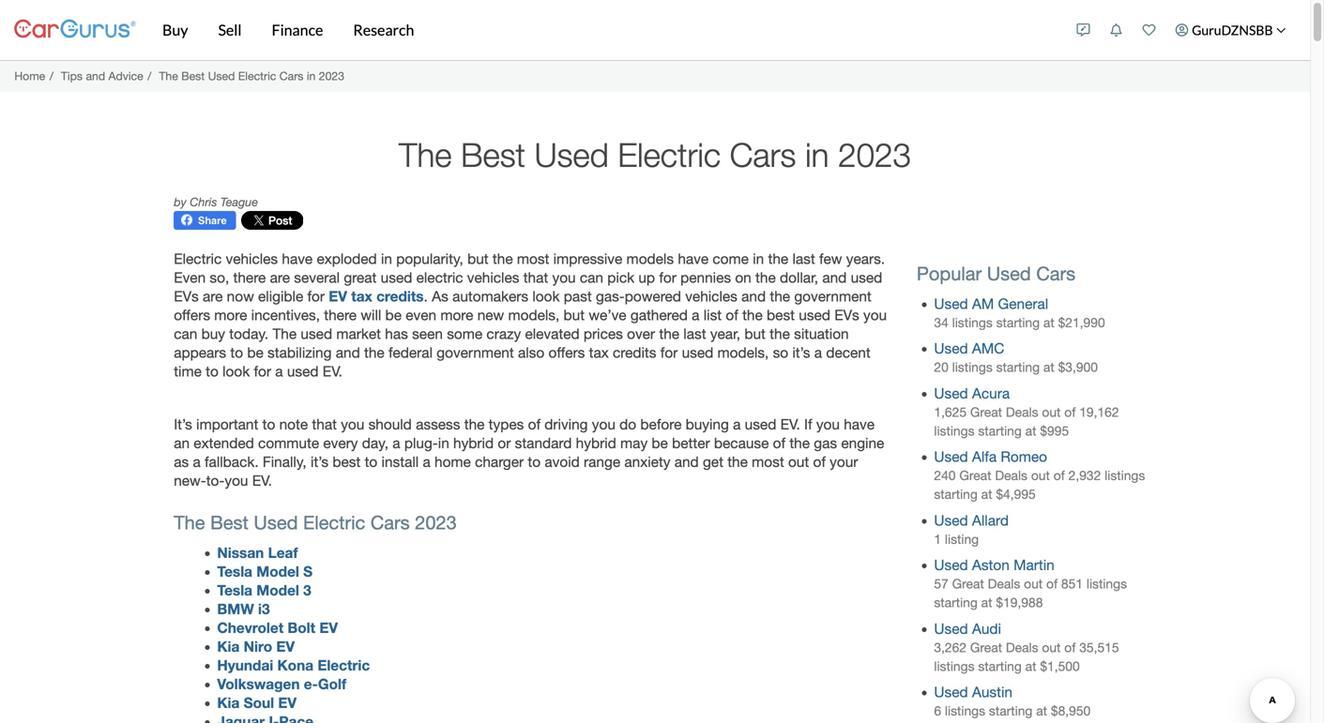 Task type: locate. For each thing, give the bounding box(es) containing it.
credits down over
[[613, 344, 656, 361]]

1 vertical spatial kia
[[217, 694, 240, 712]]

2 horizontal spatial be
[[652, 435, 668, 452]]

years.
[[846, 251, 885, 267]]

0 horizontal spatial can
[[174, 326, 197, 343]]

elevated
[[525, 326, 580, 343]]

1 horizontal spatial it's
[[792, 344, 810, 361]]

0 vertical spatial 2023
[[319, 70, 344, 83]]

1 horizontal spatial best
[[210, 512, 249, 534]]

buying
[[686, 416, 729, 433]]

government down few
[[794, 288, 872, 305]]

1 vertical spatial be
[[247, 344, 263, 361]]

used austin link
[[934, 684, 1012, 701]]

1 vertical spatial last
[[683, 326, 706, 343]]

1 horizontal spatial more
[[440, 307, 473, 324]]

0 horizontal spatial models,
[[508, 307, 560, 324]]

deals inside 3,262 great deals out of 35,515 listings starting at
[[1006, 640, 1038, 655]]

hyundai kona electric link
[[217, 657, 370, 674]]

0 horizontal spatial most
[[517, 251, 549, 267]]

have up pennies on the top
[[678, 251, 709, 267]]

/ right advice
[[148, 70, 151, 83]]

1 horizontal spatial but
[[564, 307, 585, 324]]

0 vertical spatial there
[[233, 269, 266, 286]]

great inside 57 great deals out of 851 listings starting at
[[952, 577, 984, 592]]

great right "57"
[[952, 577, 984, 592]]

more up some
[[440, 307, 473, 324]]

2023
[[319, 70, 344, 83], [838, 135, 911, 174], [415, 512, 457, 534]]

out inside 1,625 great deals out of 19,162 listings starting at
[[1042, 405, 1061, 420]]

you up past
[[552, 269, 576, 286]]

charger
[[475, 454, 524, 470]]

1 vertical spatial are
[[203, 288, 223, 305]]

the down dollar,
[[770, 288, 790, 305]]

best up so
[[767, 307, 795, 324]]

more down now
[[214, 307, 247, 324]]

vehicles up the list
[[685, 288, 737, 305]]

great inside 3,262 great deals out of 35,515 listings starting at
[[970, 640, 1002, 655]]

1 horizontal spatial vehicles
[[467, 269, 519, 286]]

can up appears
[[174, 326, 197, 343]]

tax down prices
[[589, 344, 609, 361]]

at inside used austin 6 listings starting at $8,950
[[1036, 704, 1047, 719]]

for
[[659, 269, 676, 286], [307, 288, 325, 305], [660, 344, 678, 361], [254, 363, 271, 380]]

0 horizontal spatial best
[[181, 70, 205, 83]]

0 horizontal spatial credits
[[376, 288, 424, 305]]

listing
[[945, 532, 979, 547]]

kia niro ev link
[[217, 638, 295, 655]]

menu bar
[[136, 0, 1067, 60]]

1 vertical spatial models,
[[717, 344, 769, 361]]

and down few
[[822, 269, 847, 286]]

that
[[523, 269, 548, 286], [312, 416, 337, 433]]

listings inside used austin 6 listings starting at $8,950
[[945, 704, 985, 719]]

models
[[626, 251, 674, 267]]

deals down the $19,988
[[1006, 640, 1038, 655]]

vehicles up "automakers"
[[467, 269, 519, 286]]

1 horizontal spatial be
[[385, 307, 402, 324]]

can down impressive
[[580, 269, 603, 286]]

at left $8,950
[[1036, 704, 1047, 719]]

2 vertical spatial best
[[210, 512, 249, 534]]

at down general
[[1043, 315, 1054, 330]]

general
[[998, 296, 1048, 312]]

last up dollar,
[[792, 251, 815, 267]]

it's down every on the left bottom of page
[[311, 454, 328, 470]]

1 horizontal spatial there
[[324, 307, 357, 324]]

0 horizontal spatial evs
[[174, 288, 199, 305]]

finally,
[[263, 454, 307, 470]]

used
[[381, 269, 412, 286], [851, 269, 882, 286], [799, 307, 830, 324], [301, 326, 332, 343], [682, 344, 713, 361], [287, 363, 319, 380], [745, 416, 776, 433]]

listings inside the used amc 20 listings starting at $3,900
[[952, 360, 993, 375]]

0 vertical spatial are
[[270, 269, 290, 286]]

0 vertical spatial kia
[[217, 638, 240, 655]]

1 vertical spatial it's
[[311, 454, 328, 470]]

at inside used am general 34 listings starting at $21,990
[[1043, 315, 1054, 330]]

nissan leaf link
[[217, 544, 298, 562]]

out inside 3,262 great deals out of 35,515 listings starting at
[[1042, 640, 1061, 655]]

crazy
[[486, 326, 521, 343]]

romeo
[[1001, 449, 1047, 466]]

tesla up bmw
[[217, 582, 252, 599]]

0 horizontal spatial vehicles
[[226, 251, 278, 267]]

of inside 1,625 great deals out of 19,162 listings starting at
[[1064, 405, 1076, 420]]

1 horizontal spatial 2023
[[415, 512, 457, 534]]

of up $995
[[1064, 405, 1076, 420]]

1 horizontal spatial look
[[532, 288, 560, 305]]

to left note in the bottom left of the page
[[262, 416, 275, 433]]

exploded
[[317, 251, 377, 267]]

listings inside 1,625 great deals out of 19,162 listings starting at
[[934, 424, 975, 439]]

most left impressive
[[517, 251, 549, 267]]

finance button
[[257, 0, 338, 60]]

buy button
[[147, 0, 203, 60]]

and down better
[[674, 454, 699, 470]]

the inside . as automakers look past gas-powered vehicles and the government offers more incentives, there will be even more new models, but we've gathered a list of the best used evs you can buy today. the used market has seen some crazy elevated prices over the last year, but the situation appears to be stabilizing and the federal government also offers tax credits for used models, so it's a decent time to look for a used ev.
[[273, 326, 297, 343]]

offers up buy
[[174, 307, 210, 324]]

great for aston
[[952, 577, 984, 592]]

1 vertical spatial government
[[437, 344, 514, 361]]

that inside electric vehicles have exploded in popularity, but the most impressive models have come in the last few years. even so, there are several great used electric vehicles that you can pick up for pennies on the dollar, and used evs are now eligible for
[[523, 269, 548, 286]]

are up eligible
[[270, 269, 290, 286]]

0 vertical spatial evs
[[174, 288, 199, 305]]

by
[[174, 195, 186, 209]]

will
[[361, 307, 381, 324]]

now
[[227, 288, 254, 305]]

an
[[174, 435, 190, 452]]

great down the audi
[[970, 640, 1002, 655]]

starting inside used austin 6 listings starting at $8,950
[[989, 704, 1033, 719]]

deals inside 57 great deals out of 851 listings starting at
[[988, 577, 1020, 592]]

stabilizing
[[267, 344, 332, 361]]

0 horizontal spatial ev.
[[252, 472, 272, 489]]

0 vertical spatial last
[[792, 251, 815, 267]]

look
[[532, 288, 560, 305], [223, 363, 250, 380]]

hybrid
[[453, 435, 494, 452], [576, 435, 616, 452]]

can inside electric vehicles have exploded in popularity, but the most impressive models have come in the last few years. even so, there are several great used electric vehicles that you can pick up for pennies on the dollar, and used evs are now eligible for
[[580, 269, 603, 286]]

0 vertical spatial model
[[256, 563, 299, 580]]

there inside . as automakers look past gas-powered vehicles and the government offers more incentives, there will be even more new models, but we've gathered a list of the best used evs you can buy today. the used market has seen some crazy elevated prices over the last year, but the situation appears to be stabilizing and the federal government also offers tax credits for used models, so it's a decent time to look for a used ev.
[[324, 307, 357, 324]]

out down "romeo"
[[1031, 468, 1050, 483]]

engine
[[841, 435, 884, 452]]

starting up used alfa romeo
[[978, 424, 1022, 439]]

leaf
[[268, 544, 298, 562]]

models, up the elevated
[[508, 307, 560, 324]]

tesla
[[217, 563, 252, 580], [217, 582, 252, 599]]

0 horizontal spatial more
[[214, 307, 247, 324]]

starting down amc
[[996, 360, 1040, 375]]

today.
[[229, 326, 269, 343]]

2 tesla from the top
[[217, 582, 252, 599]]

out inside 57 great deals out of 851 listings starting at
[[1024, 577, 1043, 592]]

a down situation
[[814, 344, 822, 361]]

2 horizontal spatial best
[[461, 135, 525, 174]]

best down every on the left bottom of page
[[332, 454, 361, 470]]

a up install
[[393, 435, 400, 452]]

martin
[[1014, 557, 1054, 574]]

0 horizontal spatial that
[[312, 416, 337, 433]]

model down leaf
[[256, 563, 299, 580]]

situation
[[794, 326, 849, 343]]

be down today.
[[247, 344, 263, 361]]

hybrid up range
[[576, 435, 616, 452]]

great down acura
[[970, 405, 1002, 420]]

best inside . as automakers look past gas-powered vehicles and the government offers more incentives, there will be even more new models, but we've gathered a list of the best used evs you can buy today. the used market has seen some crazy elevated prices over the last year, but the situation appears to be stabilizing and the federal government also offers tax credits for used models, so it's a decent time to look for a used ev.
[[767, 307, 795, 324]]

deals for aston
[[988, 577, 1020, 592]]

1 vertical spatial model
[[256, 582, 299, 599]]

gurudznsbb
[[1192, 22, 1273, 38]]

cargurus logo homepage link link
[[14, 3, 136, 57]]

year,
[[710, 326, 740, 343]]

deals inside 1,625 great deals out of 19,162 listings starting at
[[1006, 405, 1038, 420]]

and inside it's important to note that you should assess the types of driving you do before buying a used ev. if you have an extended commute every day, a plug-in hybrid or standard hybrid may be better because of the gas engine as a fallback. finally, it's best to install a home charger to avoid range anxiety and get the most out of your new-to-you ev.
[[674, 454, 699, 470]]

listings right the 851
[[1087, 577, 1127, 592]]

2 kia from the top
[[217, 694, 240, 712]]

deals inside 240 great deals out of 2,932 listings starting at
[[995, 468, 1028, 483]]

used am general 34 listings starting at $21,990
[[934, 296, 1105, 330]]

listings inside 3,262 great deals out of 35,515 listings starting at
[[934, 659, 975, 674]]

listings down used austin link
[[945, 704, 985, 719]]

more
[[214, 307, 247, 324], [440, 307, 473, 324]]

you left do
[[592, 416, 615, 433]]

0 vertical spatial tax
[[351, 288, 372, 305]]

offers
[[174, 307, 210, 324], [548, 344, 585, 361]]

1 horizontal spatial most
[[752, 454, 784, 470]]

for down several on the left top
[[307, 288, 325, 305]]

evs up situation
[[834, 307, 859, 324]]

1 vertical spatial evs
[[834, 307, 859, 324]]

57
[[934, 577, 949, 592]]

at left $995
[[1025, 424, 1036, 439]]

0 vertical spatial tesla
[[217, 563, 252, 580]]

1 vertical spatial tesla
[[217, 582, 252, 599]]

get
[[703, 454, 723, 470]]

2 horizontal spatial have
[[844, 416, 875, 433]]

nissan leaf tesla model s tesla model 3 bmw i3 chevrolet bolt ev kia niro ev hyundai kona electric volkswagen e-golf kia soul ev
[[217, 544, 370, 712]]

used inside used allard 1 listing
[[934, 512, 968, 529]]

1 vertical spatial best
[[332, 454, 361, 470]]

0 vertical spatial models,
[[508, 307, 560, 324]]

offers down the elevated
[[548, 344, 585, 361]]

of left 2,932
[[1054, 468, 1065, 483]]

1 horizontal spatial offers
[[548, 344, 585, 361]]

austin
[[972, 684, 1012, 701]]

ev. down stabilizing
[[323, 363, 342, 380]]

2 model from the top
[[256, 582, 299, 599]]

chris
[[190, 195, 217, 209]]

have inside it's important to note that you should assess the types of driving you do before buying a used ev. if you have an extended commute every day, a plug-in hybrid or standard hybrid may be better because of the gas engine as a fallback. finally, it's best to install a home charger to avoid range anxiety and get the most out of your new-to-you ev.
[[844, 416, 875, 433]]

may
[[620, 435, 648, 452]]

deals down acura
[[1006, 405, 1038, 420]]

0 vertical spatial that
[[523, 269, 548, 286]]

credits inside . as automakers look past gas-powered vehicles and the government offers more incentives, there will be even more new models, but we've gathered a list of the best used evs you can buy today. the used market has seen some crazy elevated prices over the last year, but the situation appears to be stabilizing and the federal government also offers tax credits for used models, so it's a decent time to look for a used ev.
[[613, 344, 656, 361]]

golf
[[318, 676, 346, 693]]

deals for audi
[[1006, 640, 1038, 655]]

used up because
[[745, 416, 776, 433]]

be up the has
[[385, 307, 402, 324]]

used up situation
[[799, 307, 830, 324]]

cargurus logo homepage link image
[[14, 3, 136, 57]]

advice
[[108, 70, 143, 83]]

1 horizontal spatial ev.
[[323, 363, 342, 380]]

electric inside electric vehicles have exploded in popularity, but the most impressive models have come in the last few years. even so, there are several great used electric vehicles that you can pick up for pennies on the dollar, and used evs are now eligible for
[[174, 251, 222, 267]]

of left the 851
[[1046, 577, 1058, 592]]

1 horizontal spatial /
[[148, 70, 151, 83]]

0 vertical spatial ev.
[[323, 363, 342, 380]]

0 vertical spatial can
[[580, 269, 603, 286]]

ev tax credits
[[329, 288, 424, 305]]

a down plug-
[[423, 454, 430, 470]]

but inside electric vehicles have exploded in popularity, but the most impressive models have come in the last few years. even so, there are several great used electric vehicles that you can pick up for pennies on the dollar, and used evs are now eligible for
[[467, 251, 489, 267]]

it's right so
[[792, 344, 810, 361]]

1 horizontal spatial last
[[792, 251, 815, 267]]

cars
[[279, 70, 304, 83], [730, 135, 796, 174], [1036, 263, 1076, 285], [371, 512, 410, 534]]

1 vertical spatial tax
[[589, 344, 609, 361]]

of inside . as automakers look past gas-powered vehicles and the government offers more incentives, there will be even more new models, but we've gathered a list of the best used evs you can buy today. the used market has seen some crazy elevated prices over the last year, but the situation appears to be stabilizing and the federal government also offers tax credits for used models, so it's a decent time to look for a used ev.
[[726, 307, 738, 324]]

1 vertical spatial most
[[752, 454, 784, 470]]

that inside it's important to note that you should assess the types of driving you do before buying a used ev. if you have an extended commute every day, a plug-in hybrid or standard hybrid may be better because of the gas engine as a fallback. finally, it's best to install a home charger to avoid range anxiety and get the most out of your new-to-you ev.
[[312, 416, 337, 433]]

have up the 'engine'
[[844, 416, 875, 433]]

2 vertical spatial vehicles
[[685, 288, 737, 305]]

there inside electric vehicles have exploded in popularity, but the most impressive models have come in the last few years. even so, there are several great used electric vehicles that you can pick up for pennies on the dollar, and used evs are now eligible for
[[233, 269, 266, 286]]

0 vertical spatial be
[[385, 307, 402, 324]]

1 vertical spatial best
[[461, 135, 525, 174]]

vehicles up so,
[[226, 251, 278, 267]]

to down today.
[[230, 344, 243, 361]]

federal
[[388, 344, 433, 361]]

1 vertical spatial credits
[[613, 344, 656, 361]]

1 horizontal spatial tax
[[589, 344, 609, 361]]

0 horizontal spatial offers
[[174, 307, 210, 324]]

used audi link
[[934, 621, 1001, 638]]

chevrolet bolt ev link
[[217, 619, 338, 637]]

of right the list
[[726, 307, 738, 324]]

listings right 2,932
[[1105, 468, 1145, 483]]

starting down "57"
[[934, 596, 978, 611]]

0 vertical spatial look
[[532, 288, 560, 305]]

kia left soul
[[217, 694, 240, 712]]

pennies
[[680, 269, 731, 286]]

in
[[307, 70, 316, 83], [805, 135, 829, 174], [381, 251, 392, 267], [753, 251, 764, 267], [438, 435, 449, 452]]

/ left tips
[[50, 70, 53, 83]]

used aston martin
[[934, 557, 1054, 574]]

0 horizontal spatial /
[[50, 70, 53, 83]]

1 vertical spatial 2023
[[838, 135, 911, 174]]

used alfa romeo link
[[934, 449, 1047, 466]]

0 horizontal spatial look
[[223, 363, 250, 380]]

0 vertical spatial best
[[767, 307, 795, 324]]

important
[[196, 416, 258, 433]]

0 horizontal spatial best
[[332, 454, 361, 470]]

listings inside 240 great deals out of 2,932 listings starting at
[[1105, 468, 1145, 483]]

you up every on the left bottom of page
[[341, 416, 364, 433]]

automakers
[[452, 288, 528, 305]]

the
[[159, 70, 178, 83], [399, 135, 452, 174], [273, 326, 297, 343], [174, 512, 205, 534]]

at left the $1,500
[[1025, 659, 1036, 674]]

at inside 57 great deals out of 851 listings starting at
[[981, 596, 992, 611]]

models, down year,
[[717, 344, 769, 361]]

best
[[181, 70, 205, 83], [461, 135, 525, 174], [210, 512, 249, 534]]

1 kia from the top
[[217, 638, 240, 655]]

2 vertical spatial be
[[652, 435, 668, 452]]

bmw i3 link
[[217, 601, 270, 618]]

1 horizontal spatial evs
[[834, 307, 859, 324]]

starting down general
[[996, 315, 1040, 330]]

gas-
[[596, 288, 625, 305]]

great inside 1,625 great deals out of 19,162 listings starting at
[[970, 405, 1002, 420]]

1 horizontal spatial government
[[794, 288, 872, 305]]

volkswagen e-golf link
[[217, 676, 346, 693]]

as
[[174, 454, 189, 470]]

if
[[804, 416, 812, 433]]

0 vertical spatial best
[[181, 70, 205, 83]]

out inside it's important to note that you should assess the types of driving you do before buying a used ev. if you have an extended commute every day, a plug-in hybrid or standard hybrid may be better because of the gas engine as a fallback. finally, it's best to install a home charger to avoid range anxiety and get the most out of your new-to-you ev.
[[788, 454, 809, 470]]

0 horizontal spatial have
[[282, 251, 313, 267]]

do
[[619, 416, 636, 433]]

out up $995
[[1042, 405, 1061, 420]]

dollar,
[[780, 269, 818, 286]]

0 vertical spatial offers
[[174, 307, 210, 324]]

2 horizontal spatial vehicles
[[685, 288, 737, 305]]

ev down chevrolet bolt ev link
[[276, 638, 295, 655]]

1 horizontal spatial best
[[767, 307, 795, 324]]

of inside 3,262 great deals out of 35,515 listings starting at
[[1064, 640, 1076, 655]]

1 vertical spatial offers
[[548, 344, 585, 361]]

evs down even at the top left
[[174, 288, 199, 305]]

listings down 3,262
[[934, 659, 975, 674]]

great for audi
[[970, 640, 1002, 655]]

0 horizontal spatial but
[[467, 251, 489, 267]]

electric inside nissan leaf tesla model s tesla model 3 bmw i3 chevrolet bolt ev kia niro ev hyundai kona electric volkswagen e-golf kia soul ev
[[317, 657, 370, 674]]

1 horizontal spatial credits
[[613, 344, 656, 361]]

model
[[256, 563, 299, 580], [256, 582, 299, 599]]

the up dollar,
[[768, 251, 788, 267]]

0 vertical spatial most
[[517, 251, 549, 267]]

1 vertical spatial that
[[312, 416, 337, 433]]

starting down austin
[[989, 704, 1033, 719]]

driving
[[545, 416, 588, 433]]

deals
[[1006, 405, 1038, 420], [995, 468, 1028, 483], [988, 577, 1020, 592], [1006, 640, 1038, 655]]

look left past
[[532, 288, 560, 305]]

the down if in the bottom right of the page
[[789, 435, 810, 452]]

at inside the used amc 20 listings starting at $3,900
[[1043, 360, 1054, 375]]

kia up hyundai
[[217, 638, 240, 655]]

chevron down image
[[1276, 25, 1286, 35]]

3,262 great deals out of 35,515 listings starting at
[[934, 640, 1119, 674]]

user icon image
[[1175, 23, 1189, 37]]

great inside 240 great deals out of 2,932 listings starting at
[[959, 468, 991, 483]]

starting down the 240
[[934, 487, 978, 502]]

1
[[934, 532, 941, 547]]

starting up austin
[[978, 659, 1022, 674]]

nissan
[[217, 544, 264, 562]]

1 vertical spatial ev.
[[780, 416, 800, 433]]

$995
[[1040, 424, 1069, 439]]

note
[[279, 416, 308, 433]]

1 vertical spatial there
[[324, 307, 357, 324]]

57 great deals out of 851 listings starting at
[[934, 577, 1127, 611]]

of up the $1,500
[[1064, 640, 1076, 655]]

1 horizontal spatial are
[[270, 269, 290, 286]]

0 horizontal spatial hybrid
[[453, 435, 494, 452]]

$4,995
[[996, 487, 1036, 502]]

1 / from the left
[[50, 70, 53, 83]]

1 model from the top
[[256, 563, 299, 580]]

out inside 240 great deals out of 2,932 listings starting at
[[1031, 468, 1050, 483]]

install
[[381, 454, 419, 470]]

tax down great
[[351, 288, 372, 305]]

1 horizontal spatial hybrid
[[576, 435, 616, 452]]



Task type: describe. For each thing, give the bounding box(es) containing it.
at inside 3,262 great deals out of 35,515 listings starting at
[[1025, 659, 1036, 674]]

to-
[[206, 472, 225, 489]]

it's inside . as automakers look past gas-powered vehicles and the government offers more incentives, there will be even more new models, but we've gathered a list of the best used evs you can buy today. the used market has seen some crazy elevated prices over the last year, but the situation appears to be stabilizing and the federal government also offers tax credits for used models, so it's a decent time to look for a used ev.
[[792, 344, 810, 361]]

incentives,
[[251, 307, 320, 324]]

19,162
[[1079, 405, 1119, 420]]

home
[[14, 70, 45, 83]]

be inside it's important to note that you should assess the types of driving you do before buying a used ev. if you have an extended commute every day, a plug-in hybrid or standard hybrid may be better because of the gas engine as a fallback. finally, it's best to install a home charger to avoid range anxiety and get the most out of your new-to-you ev.
[[652, 435, 668, 452]]

it's
[[174, 416, 192, 433]]

ev right bolt
[[319, 619, 338, 637]]

the down because
[[727, 454, 748, 470]]

240 great deals out of 2,932 listings starting at
[[934, 468, 1145, 502]]

starting inside 1,625 great deals out of 19,162 listings starting at
[[978, 424, 1022, 439]]

some
[[447, 326, 482, 343]]

on
[[735, 269, 751, 286]]

2 horizontal spatial 2023
[[838, 135, 911, 174]]

gurudznsbb button
[[1166, 4, 1296, 56]]

few
[[819, 251, 842, 267]]

last inside . as automakers look past gas-powered vehicles and the government offers more incentives, there will be even more new models, but we've gathered a list of the best used evs you can buy today. the used market has seen some crazy elevated prices over the last year, but the situation appears to be stabilizing and the federal government also offers tax credits for used models, so it's a decent time to look for a used ev.
[[683, 326, 706, 343]]

0 horizontal spatial tax
[[351, 288, 372, 305]]

used up stabilizing
[[301, 326, 332, 343]]

you inside electric vehicles have exploded in popularity, but the most impressive models have come in the last few years. even so, there are several great used electric vehicles that you can pick up for pennies on the dollar, and used evs are now eligible for
[[552, 269, 576, 286]]

2 hybrid from the left
[[576, 435, 616, 452]]

bolt
[[288, 619, 315, 637]]

menu bar containing buy
[[136, 0, 1067, 60]]

2 more from the left
[[440, 307, 473, 324]]

popular used cars
[[917, 263, 1076, 285]]

to down appears
[[206, 363, 218, 380]]

niro
[[244, 638, 272, 655]]

alfa
[[972, 449, 997, 466]]

saved cars image
[[1143, 23, 1156, 37]]

and down market
[[336, 344, 360, 361]]

starting inside 240 great deals out of 2,932 listings starting at
[[934, 487, 978, 502]]

the down market
[[364, 344, 384, 361]]

240
[[934, 468, 956, 483]]

the best used electric cars in 2023
[[399, 135, 911, 174]]

bmw
[[217, 601, 254, 618]]

evs inside . as automakers look past gas-powered vehicles and the government offers more incentives, there will be even more new models, but we've gathered a list of the best used evs you can buy today. the used market has seen some crazy elevated prices over the last year, but the situation appears to be stabilizing and the federal government also offers tax credits for used models, so it's a decent time to look for a used ev.
[[834, 307, 859, 324]]

kona
[[277, 657, 313, 674]]

out for used audi
[[1042, 640, 1061, 655]]

add a car review image
[[1077, 23, 1090, 37]]

it's inside it's important to note that you should assess the types of driving you do before buying a used ev. if you have an extended commute every day, a plug-in hybrid or standard hybrid may be better because of the gas engine as a fallback. finally, it's best to install a home charger to avoid range anxiety and get the most out of your new-to-you ev.
[[311, 454, 328, 470]]

0 horizontal spatial government
[[437, 344, 514, 361]]

0 horizontal spatial be
[[247, 344, 263, 361]]

used inside the used amc 20 listings starting at $3,900
[[934, 340, 968, 357]]

you inside . as automakers look past gas-powered vehicles and the government offers more incentives, there will be even more new models, but we've gathered a list of the best used evs you can buy today. the used market has seen some crazy elevated prices over the last year, but the situation appears to be stabilizing and the federal government also offers tax credits for used models, so it's a decent time to look for a used ev.
[[863, 307, 887, 324]]

used audi
[[934, 621, 1001, 638]]

to down day,
[[365, 454, 377, 470]]

the up "automakers"
[[493, 251, 513, 267]]

deals for acura
[[1006, 405, 1038, 420]]

used inside it's important to note that you should assess the types of driving you do before buying a used ev. if you have an extended commute every day, a plug-in hybrid or standard hybrid may be better because of the gas engine as a fallback. finally, it's best to install a home charger to avoid range anxiety and get the most out of your new-to-you ev.
[[745, 416, 776, 433]]

the right on
[[755, 269, 776, 286]]

2 vertical spatial ev.
[[252, 472, 272, 489]]

best for the best used electric cars in 2023
[[461, 135, 525, 174]]

even
[[406, 307, 436, 324]]

great for alfa
[[959, 468, 991, 483]]

0 horizontal spatial are
[[203, 288, 223, 305]]

and down on
[[741, 288, 766, 305]]

1 vertical spatial vehicles
[[467, 269, 519, 286]]

1 vertical spatial look
[[223, 363, 250, 380]]

buy
[[201, 326, 225, 343]]

a right as
[[193, 454, 201, 470]]

so
[[773, 344, 788, 361]]

ev down "volkswagen e-golf" link
[[278, 694, 297, 712]]

gathered
[[630, 307, 688, 324]]

great for acura
[[970, 405, 1002, 420]]

great
[[344, 269, 377, 286]]

commute
[[258, 435, 319, 452]]

most inside electric vehicles have exploded in popularity, but the most impressive models have come in the last few years. even so, there are several great used electric vehicles that you can pick up for pennies on the dollar, and used evs are now eligible for
[[517, 251, 549, 267]]

electric vehicles have exploded in popularity, but the most impressive models have come in the last few years. even so, there are several great used electric vehicles that you can pick up for pennies on the dollar, and used evs are now eligible for
[[174, 251, 885, 305]]

used inside used austin 6 listings starting at $8,950
[[934, 684, 968, 701]]

deals for alfa
[[995, 468, 1028, 483]]

popular
[[917, 263, 982, 285]]

3,262
[[934, 640, 967, 655]]

best for the best used electric cars 2023
[[210, 512, 249, 534]]

used amc link
[[934, 340, 1004, 357]]

come
[[713, 251, 749, 267]]

e-
[[304, 676, 318, 693]]

range
[[584, 454, 620, 470]]

the down on
[[742, 307, 763, 324]]

by chris teague
[[174, 195, 258, 209]]

allard
[[972, 512, 1009, 529]]

1 vertical spatial but
[[564, 307, 585, 324]]

standard
[[515, 435, 572, 452]]

out for used alfa romeo
[[1031, 468, 1050, 483]]

3
[[303, 582, 311, 599]]

finance
[[272, 21, 323, 39]]

listings inside 57 great deals out of 851 listings starting at
[[1087, 577, 1127, 592]]

1 horizontal spatial have
[[678, 251, 709, 267]]

several
[[294, 269, 340, 286]]

soul
[[244, 694, 274, 712]]

types
[[489, 416, 524, 433]]

2 / from the left
[[148, 70, 151, 83]]

0 vertical spatial government
[[794, 288, 872, 305]]

a left the list
[[692, 307, 700, 324]]

amc
[[972, 340, 1004, 357]]

the left types
[[464, 416, 485, 433]]

research button
[[338, 0, 429, 60]]

1 more from the left
[[214, 307, 247, 324]]

volkswagen
[[217, 676, 300, 693]]

sell button
[[203, 0, 257, 60]]

vehicles inside . as automakers look past gas-powered vehicles and the government offers more incentives, there will be even more new models, but we've gathered a list of the best used evs you can buy today. the used market has seen some crazy elevated prices over the last year, but the situation appears to be stabilizing and the federal government also offers tax credits for used models, so it's a decent time to look for a used ev.
[[685, 288, 737, 305]]

starting inside 57 great deals out of 851 listings starting at
[[934, 596, 978, 611]]

electric
[[416, 269, 463, 286]]

gurudznsbb menu
[[1067, 4, 1296, 56]]

for right up
[[659, 269, 676, 286]]

a down stabilizing
[[275, 363, 283, 380]]

2 vertical spatial but
[[744, 326, 766, 343]]

the up so
[[770, 326, 790, 343]]

the down gathered
[[659, 326, 679, 343]]

0 horizontal spatial 2023
[[319, 70, 344, 83]]

seen
[[412, 326, 443, 343]]

used acura
[[934, 385, 1010, 402]]

or
[[498, 435, 511, 452]]

in inside it's important to note that you should assess the types of driving you do before buying a used ev. if you have an extended commute every day, a plug-in hybrid or standard hybrid may be better because of the gas engine as a fallback. finally, it's best to install a home charger to avoid range anxiety and get the most out of your new-to-you ev.
[[438, 435, 449, 452]]

used down years.
[[851, 269, 882, 286]]

and inside electric vehicles have exploded in popularity, but the most impressive models have come in the last few years. even so, there are several great used electric vehicles that you can pick up for pennies on the dollar, and used evs are now eligible for
[[822, 269, 847, 286]]

new
[[477, 307, 504, 324]]

at inside 1,625 great deals out of 19,162 listings starting at
[[1025, 424, 1036, 439]]

starting inside the used amc 20 listings starting at $3,900
[[996, 360, 1040, 375]]

34
[[934, 315, 949, 330]]

extended
[[194, 435, 254, 452]]

open notifications image
[[1110, 23, 1123, 37]]

used down year,
[[682, 344, 713, 361]]

starting inside 3,262 great deals out of 35,515 listings starting at
[[978, 659, 1022, 674]]

for down today.
[[254, 363, 271, 380]]

as
[[432, 288, 448, 305]]

prices
[[584, 326, 623, 343]]

out for used acura
[[1042, 405, 1061, 420]]

used inside used am general 34 listings starting at $21,990
[[934, 296, 968, 312]]

powered
[[625, 288, 681, 305]]

gas
[[814, 435, 837, 452]]

and right tips
[[86, 70, 105, 83]]

over
[[627, 326, 655, 343]]

impressive
[[553, 251, 622, 267]]

2 horizontal spatial ev.
[[780, 416, 800, 433]]

$3,900
[[1058, 360, 1098, 375]]

anxiety
[[624, 454, 670, 470]]

1,625 great deals out of 19,162 listings starting at
[[934, 405, 1119, 439]]

for down gathered
[[660, 344, 678, 361]]

of down gas
[[813, 454, 826, 470]]

$1,500
[[1040, 659, 1080, 674]]

0 vertical spatial credits
[[376, 288, 424, 305]]

you up gas
[[816, 416, 840, 433]]

1 tesla from the top
[[217, 563, 252, 580]]

2 vertical spatial 2023
[[415, 512, 457, 534]]

a up because
[[733, 416, 741, 433]]

1 hybrid from the left
[[453, 435, 494, 452]]

most inside it's important to note that you should assess the types of driving you do before buying a used ev. if you have an extended commute every day, a plug-in hybrid or standard hybrid may be better because of the gas engine as a fallback. finally, it's best to install a home charger to avoid range anxiety and get the most out of your new-to-you ev.
[[752, 454, 784, 470]]

used down stabilizing
[[287, 363, 319, 380]]

at inside 240 great deals out of 2,932 listings starting at
[[981, 487, 992, 502]]

of inside 240 great deals out of 2,932 listings starting at
[[1054, 468, 1065, 483]]

tax inside . as automakers look past gas-powered vehicles and the government offers more incentives, there will be even more new models, but we've gathered a list of the best used evs you can buy today. the used market has seen some crazy elevated prices over the last year, but the situation appears to be stabilizing and the federal government also offers tax credits for used models, so it's a decent time to look for a used ev.
[[589, 344, 609, 361]]

0 vertical spatial vehicles
[[226, 251, 278, 267]]

tips
[[61, 70, 83, 83]]

ev. inside . as automakers look past gas-powered vehicles and the government offers more incentives, there will be even more new models, but we've gathered a list of the best used evs you can buy today. the used market has seen some crazy elevated prices over the last year, but the situation appears to be stabilizing and the federal government also offers tax credits for used models, so it's a decent time to look for a used ev.
[[323, 363, 342, 380]]

to down standard
[[528, 454, 541, 470]]

sell
[[218, 21, 242, 39]]

the best used electric cars 2023
[[174, 512, 457, 534]]

best inside it's important to note that you should assess the types of driving you do before buying a used ev. if you have an extended commute every day, a plug-in hybrid or standard hybrid may be better because of the gas engine as a fallback. finally, it's best to install a home charger to avoid range anxiety and get the most out of your new-to-you ev.
[[332, 454, 361, 470]]

home
[[434, 454, 471, 470]]

of up standard
[[528, 416, 541, 433]]

buy
[[162, 21, 188, 39]]

.
[[424, 288, 428, 305]]

out for used aston martin
[[1024, 577, 1043, 592]]

35,515
[[1079, 640, 1119, 655]]

you down fallback.
[[225, 472, 248, 489]]

used allard link
[[934, 512, 1009, 529]]

past
[[564, 288, 592, 305]]

listings inside used am general 34 listings starting at $21,990
[[952, 315, 993, 330]]

better
[[672, 435, 710, 452]]

of right because
[[773, 435, 785, 452]]

has
[[385, 326, 408, 343]]

of inside 57 great deals out of 851 listings starting at
[[1046, 577, 1058, 592]]

starting inside used am general 34 listings starting at $21,990
[[996, 315, 1040, 330]]

am
[[972, 296, 994, 312]]

last inside electric vehicles have exploded in popularity, but the most impressive models have come in the last few years. even so, there are several great used electric vehicles that you can pick up for pennies on the dollar, and used evs are now eligible for
[[792, 251, 815, 267]]

used austin 6 listings starting at $8,950
[[934, 684, 1091, 719]]

even
[[174, 269, 206, 286]]

can inside . as automakers look past gas-powered vehicles and the government offers more incentives, there will be even more new models, but we've gathered a list of the best used evs you can buy today. the used market has seen some crazy elevated prices over the last year, but the situation appears to be stabilizing and the federal government also offers tax credits for used models, so it's a decent time to look for a used ev.
[[174, 326, 197, 343]]

we've
[[589, 307, 626, 324]]

used up the "ev tax credits"
[[381, 269, 412, 286]]

evs inside electric vehicles have exploded in popularity, but the most impressive models have come in the last few years. even so, there are several great used electric vehicles that you can pick up for pennies on the dollar, and used evs are now eligible for
[[174, 288, 199, 305]]

ev down several on the left top
[[329, 288, 347, 305]]



Task type: vqa. For each thing, say whether or not it's contained in the screenshot.
"136th" for 23
no



